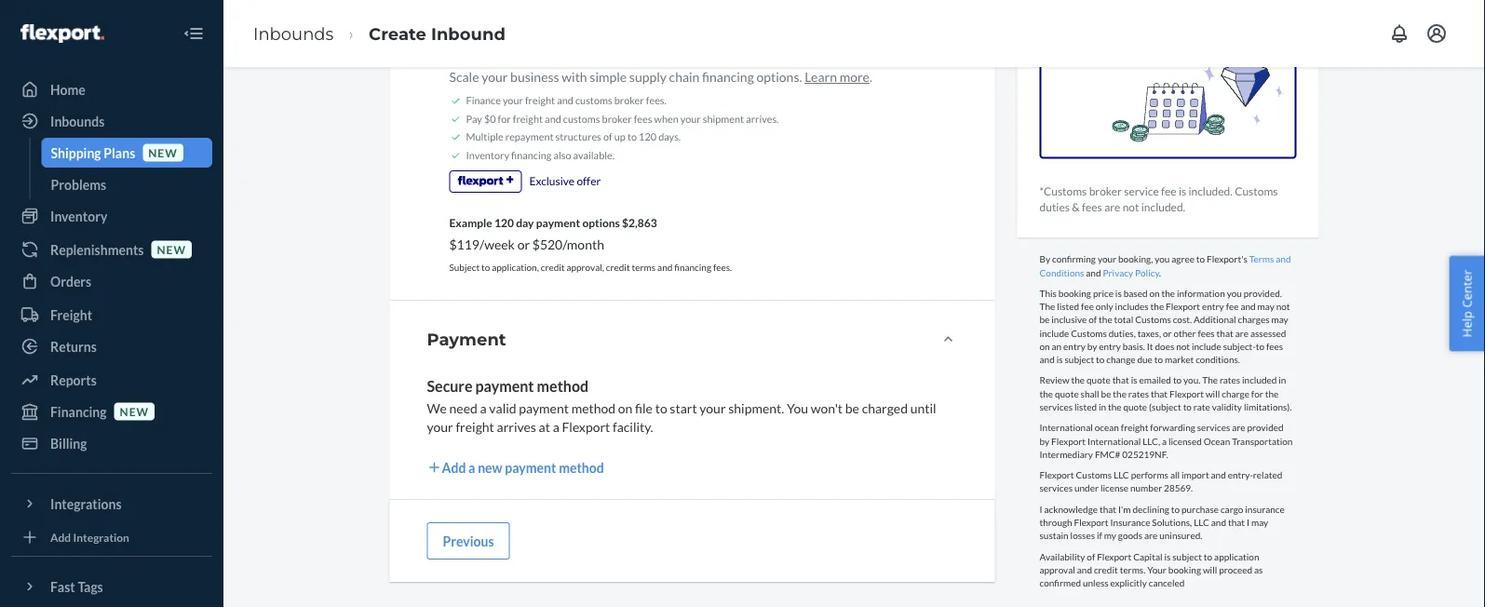 Task type: locate. For each thing, give the bounding box(es) containing it.
is inside review the quote that is emailed to you. the rates included in the quote shall be the rates that flexport will charge for the services listed in the quote (subject to rate validity limitations).
[[1131, 375, 1138, 386]]

0 vertical spatial quote
[[1087, 375, 1111, 386]]

0 vertical spatial rates
[[1220, 375, 1241, 386]]

that down additional
[[1217, 327, 1234, 338]]

inventory for inventory
[[50, 208, 107, 224]]

customs
[[576, 95, 613, 107], [563, 113, 600, 125]]

1 horizontal spatial booking
[[1169, 564, 1202, 575]]

flexport logo image
[[20, 24, 104, 43]]

0 vertical spatial inbounds
[[253, 23, 334, 44]]

1 horizontal spatial in
[[1279, 375, 1287, 386]]

is down an
[[1057, 354, 1063, 365]]

llc up license
[[1114, 469, 1130, 480]]

will up the rate
[[1206, 388, 1220, 399]]

the inside the this booking price is based on the information you provided. the listed fee only includes the flexport entry fee and may not be inclusive of the total customs cost. additional charges may include customs duties, taxes, or other fees that are assessed on an entry by entry basis. it does not include subject-to fees and is subject to change due to market conditions.
[[1040, 301, 1055, 312]]

service
[[1124, 184, 1159, 198]]

2 vertical spatial services
[[1040, 483, 1073, 494]]

(subject
[[1149, 401, 1182, 412]]

center
[[1459, 270, 1476, 308]]

0 vertical spatial 120
[[639, 131, 657, 143]]

0 vertical spatial not
[[1123, 200, 1140, 214]]

1 vertical spatial listed
[[1075, 401, 1097, 412]]

1 horizontal spatial inbounds
[[253, 23, 334, 44]]

llc inside i acknowledge that i'm declining to purchase cargo insurance through flexport insurance solutions, llc and that i may sustain losses if my goods are uninsured.
[[1194, 517, 1210, 528]]

0 horizontal spatial 120
[[495, 216, 514, 229]]

of
[[603, 131, 613, 143], [1089, 314, 1097, 325], [1087, 551, 1096, 562]]

are right goods at the right
[[1145, 530, 1158, 541]]

inventory financing also available.
[[466, 149, 615, 161]]

1 horizontal spatial fees.
[[713, 262, 732, 273]]

2 horizontal spatial on
[[1150, 287, 1160, 298]]

llc
[[1114, 469, 1130, 480], [1194, 517, 1210, 528]]

through
[[1040, 517, 1073, 528]]

scale
[[449, 69, 479, 85]]

1 vertical spatial not
[[1277, 301, 1291, 312]]

customs up structures
[[563, 113, 600, 125]]

1 vertical spatial included.
[[1142, 200, 1186, 214]]

include up conditions.
[[1192, 340, 1222, 352]]

0 vertical spatial the
[[1040, 301, 1055, 312]]

flexport customs llc performs all import and entry-related services under license number 28569.
[[1040, 469, 1283, 494]]

1 horizontal spatial .
[[1159, 267, 1161, 278]]

listed down shall
[[1075, 401, 1097, 412]]

not inside *customs broker service fee is included. customs duties & fees are not included.
[[1123, 200, 1140, 214]]

payment down at
[[505, 460, 556, 476]]

the
[[1162, 287, 1175, 298], [1151, 301, 1164, 312], [1099, 314, 1113, 325], [1072, 375, 1085, 386], [1040, 388, 1053, 399], [1113, 388, 1127, 399], [1266, 388, 1279, 399], [1108, 401, 1122, 412]]

approval,
[[567, 262, 604, 273]]

0 horizontal spatial be
[[846, 400, 860, 416]]

at
[[539, 419, 550, 435]]

listed
[[1057, 301, 1080, 312], [1075, 401, 1097, 412]]

will left the proceed
[[1203, 564, 1218, 575]]

flexport inside the this booking price is based on the information you provided. the listed fee only includes the flexport entry fee and may not be inclusive of the total customs cost. additional charges may include customs duties, taxes, or other fees that are assessed on an entry by entry basis. it does not include subject-to fees and is subject to change due to market conditions.
[[1166, 301, 1201, 312]]

1 vertical spatial services
[[1198, 422, 1231, 433]]

fast tags
[[50, 579, 103, 595]]

example 120 day payment options $2,863 $119/week or $520/month
[[449, 216, 657, 252]]

1 vertical spatial llc
[[1194, 517, 1210, 528]]

0 vertical spatial inbounds link
[[253, 23, 334, 44]]

0 vertical spatial international
[[1040, 422, 1093, 433]]

add for add a new payment method
[[442, 460, 466, 476]]

open notifications image
[[1389, 22, 1411, 45]]

i
[[1040, 503, 1043, 514], [1247, 517, 1250, 528]]

fast tags button
[[11, 572, 212, 602]]

subject up review
[[1065, 354, 1095, 365]]

to right file
[[655, 400, 667, 416]]

previous button
[[427, 523, 510, 560]]

0 horizontal spatial booking
[[1059, 287, 1092, 298]]

2 vertical spatial of
[[1087, 551, 1096, 562]]

2 vertical spatial be
[[846, 400, 860, 416]]

on right based at top right
[[1150, 287, 1160, 298]]

entry right an
[[1064, 340, 1086, 352]]

previous
[[443, 533, 494, 549]]

1 horizontal spatial or
[[1163, 327, 1172, 338]]

flexport right at
[[562, 419, 610, 435]]

1 vertical spatial you
[[1227, 287, 1242, 298]]

of left 'up'
[[603, 131, 613, 143]]

acknowledge
[[1045, 503, 1098, 514]]

included. down service in the top of the page
[[1142, 200, 1186, 214]]

availability
[[1040, 551, 1085, 562]]

secure
[[427, 377, 473, 395]]

booking
[[1059, 287, 1092, 298], [1169, 564, 1202, 575]]

add down need
[[442, 460, 466, 476]]

rates down emailed
[[1129, 388, 1149, 399]]

will
[[1206, 388, 1220, 399], [1203, 564, 1218, 575]]

1 vertical spatial be
[[1101, 388, 1112, 399]]

won't
[[811, 400, 843, 416]]

as
[[1255, 564, 1263, 575]]

0 horizontal spatial or
[[518, 236, 530, 252]]

quote up shall
[[1087, 375, 1111, 386]]

may
[[1258, 301, 1275, 312], [1272, 314, 1289, 325], [1252, 517, 1269, 528]]

0 vertical spatial listed
[[1057, 301, 1080, 312]]

0 vertical spatial services
[[1040, 401, 1073, 412]]

transportation
[[1232, 435, 1293, 446]]

it
[[1147, 340, 1154, 352]]

multiple repayment structures of up to 120 days.
[[466, 131, 681, 143]]

taxes,
[[1138, 327, 1161, 338]]

0 vertical spatial include
[[1040, 327, 1069, 338]]

flexport inside i acknowledge that i'm declining to purchase cargo insurance through flexport insurance solutions, llc and that i may sustain losses if my goods are uninsured.
[[1074, 517, 1109, 528]]

a inside international ocean freight forwarding services are provided by flexport international llc, a licensed ocean transportation intermediary fmc# 025219nf.
[[1162, 435, 1167, 446]]

be inside review the quote that is emailed to you. the rates included in the quote shall be the rates that flexport will charge for the services listed in the quote (subject to rate validity limitations).
[[1101, 388, 1112, 399]]

you
[[787, 400, 809, 416]]

purchase
[[1182, 503, 1219, 514]]

0 horizontal spatial rates
[[1129, 388, 1149, 399]]

0 horizontal spatial llc
[[1114, 469, 1130, 480]]

customs up under
[[1076, 469, 1112, 480]]

1 horizontal spatial not
[[1177, 340, 1190, 352]]

inventory down problems
[[50, 208, 107, 224]]

0 horizontal spatial subject
[[1065, 354, 1095, 365]]

a right at
[[553, 419, 560, 435]]

international up fmc#
[[1088, 435, 1141, 446]]

will inside review the quote that is emailed to you. the rates included in the quote shall be the rates that flexport will charge for the services listed in the quote (subject to rate validity limitations).
[[1206, 388, 1220, 399]]

1 vertical spatial of
[[1089, 314, 1097, 325]]

may down insurance
[[1252, 517, 1269, 528]]

freight down business
[[525, 95, 555, 107]]

add left integration
[[50, 530, 71, 544]]

in
[[1279, 375, 1287, 386], [1099, 401, 1107, 412]]

validity
[[1212, 401, 1242, 412]]

1 horizontal spatial 120
[[639, 131, 657, 143]]

of down 'only'
[[1089, 314, 1097, 325]]

fees. right terms
[[713, 262, 732, 273]]

flexport down intermediary
[[1040, 469, 1074, 480]]

2 vertical spatial method
[[559, 460, 604, 476]]

1 horizontal spatial i
[[1247, 517, 1250, 528]]

orders link
[[11, 266, 212, 296]]

in down shall
[[1099, 401, 1107, 412]]

billing link
[[11, 428, 212, 458]]

are inside international ocean freight forwarding services are provided by flexport international llc, a licensed ocean transportation intermediary fmc# 025219nf.
[[1232, 422, 1246, 433]]

booking down conditions
[[1059, 287, 1092, 298]]

0 vertical spatial .
[[870, 69, 873, 85]]

my
[[1104, 530, 1117, 541]]

your right when
[[681, 113, 701, 125]]

to inside i acknowledge that i'm declining to purchase cargo insurance through flexport insurance solutions, llc and that i may sustain losses if my goods are uninsured.
[[1172, 503, 1180, 514]]

0 vertical spatial may
[[1258, 301, 1275, 312]]

0 vertical spatial by
[[1088, 340, 1097, 352]]

broker left service in the top of the page
[[1089, 184, 1122, 198]]

&
[[1072, 200, 1080, 214]]

1 vertical spatial add
[[50, 530, 71, 544]]

2 vertical spatial may
[[1252, 517, 1269, 528]]

customs inside flexport customs llc performs all import and entry-related services under license number 28569.
[[1076, 469, 1112, 480]]

0 horizontal spatial inbounds
[[50, 113, 105, 129]]

0 vertical spatial llc
[[1114, 469, 1130, 480]]

be right shall
[[1101, 388, 1112, 399]]

0 vertical spatial be
[[1040, 314, 1050, 325]]

payment up at
[[519, 400, 569, 416]]

uninsured.
[[1160, 530, 1203, 541]]

include up an
[[1040, 327, 1069, 338]]

2 vertical spatial not
[[1177, 340, 1190, 352]]

policy
[[1135, 267, 1159, 278]]

forwarding
[[1151, 422, 1196, 433]]

flexport up cost.
[[1166, 301, 1201, 312]]

1 horizontal spatial llc
[[1194, 517, 1210, 528]]

secure payment method we need a valid payment method on file to start your shipment. you won't be charged until your freight arrives at a flexport facility.
[[427, 377, 937, 435]]

your
[[482, 69, 508, 85], [503, 95, 523, 107], [681, 113, 701, 125], [1098, 253, 1117, 264], [700, 400, 726, 416], [427, 419, 453, 435]]

1 vertical spatial subject
[[1173, 551, 1202, 562]]

1 horizontal spatial subject
[[1173, 551, 1202, 562]]

is left emailed
[[1131, 375, 1138, 386]]

credit up 'unless'
[[1094, 564, 1118, 575]]

to right 'up'
[[628, 131, 637, 143]]

on
[[1150, 287, 1160, 298], [1040, 340, 1050, 352], [618, 400, 633, 416]]

payment inside example 120 day payment options $2,863 $119/week or $520/month
[[536, 216, 580, 229]]

0 horizontal spatial on
[[618, 400, 633, 416]]

1 vertical spatial by
[[1040, 435, 1050, 446]]

new for financing
[[120, 405, 149, 418]]

terms
[[632, 262, 656, 273]]

to
[[628, 131, 637, 143], [1197, 253, 1205, 264], [482, 262, 490, 273], [1256, 340, 1265, 352], [1096, 354, 1105, 365], [1155, 354, 1163, 365], [1173, 375, 1182, 386], [655, 400, 667, 416], [1183, 401, 1192, 412], [1172, 503, 1180, 514], [1204, 551, 1213, 562]]

on left an
[[1040, 340, 1050, 352]]

flexport up if
[[1074, 517, 1109, 528]]

of down losses
[[1087, 551, 1096, 562]]

quote left the "(subject" at bottom
[[1124, 401, 1148, 412]]

goods
[[1118, 530, 1143, 541]]

inventory down multiple
[[466, 149, 509, 161]]

or up does
[[1163, 327, 1172, 338]]

financing down repayment
[[511, 149, 552, 161]]

freight inside international ocean freight forwarding services are provided by flexport international llc, a licensed ocean transportation intermediary fmc# 025219nf.
[[1121, 422, 1149, 433]]

be left inclusive
[[1040, 314, 1050, 325]]

may up assessed
[[1272, 314, 1289, 325]]

is for flexport
[[1165, 551, 1171, 562]]

new down the arrives
[[478, 460, 503, 476]]

privacy policy link
[[1103, 267, 1159, 278]]

flexport up intermediary
[[1052, 435, 1086, 446]]

fee up additional
[[1226, 301, 1239, 312]]

be inside the this booking price is based on the information you provided. the listed fee only includes the flexport entry fee and may not be inclusive of the total customs cost. additional charges may include customs duties, taxes, or other fees that are assessed on an entry by entry basis. it does not include subject-to fees and is subject to change due to market conditions.
[[1040, 314, 1050, 325]]

sustain
[[1040, 530, 1069, 541]]

is inside availability of flexport capital is subject to application approval and credit terms. your booking will proceed as confirmed unless explicitly canceled
[[1165, 551, 1171, 562]]

rates
[[1220, 375, 1241, 386], [1129, 388, 1149, 399]]

0 horizontal spatial not
[[1123, 200, 1140, 214]]

financing right terms
[[675, 262, 712, 273]]

be right won't at the bottom right of page
[[846, 400, 860, 416]]

close navigation image
[[183, 22, 205, 45]]

reports
[[50, 372, 97, 388]]

1 horizontal spatial for
[[1252, 388, 1264, 399]]

a
[[480, 400, 487, 416], [553, 419, 560, 435], [1162, 435, 1167, 446], [469, 460, 475, 476]]

1 horizontal spatial included.
[[1189, 184, 1233, 198]]

may down the provided.
[[1258, 301, 1275, 312]]

or inside the this booking price is based on the information you provided. the listed fee only includes the flexport entry fee and may not be inclusive of the total customs cost. additional charges may include customs duties, taxes, or other fees that are assessed on an entry by entry basis. it does not include subject-to fees and is subject to change due to market conditions.
[[1163, 327, 1172, 338]]

new right the plans
[[148, 146, 178, 159]]

1 vertical spatial inventory
[[50, 208, 107, 224]]

i down insurance
[[1247, 517, 1250, 528]]

listed inside review the quote that is emailed to you. the rates included in the quote shall be the rates that flexport will charge for the services listed in the quote (subject to rate validity limitations).
[[1075, 401, 1097, 412]]

booking inside availability of flexport capital is subject to application approval and credit terms. your booking will proceed as confirmed unless explicitly canceled
[[1169, 564, 1202, 575]]

reports link
[[11, 365, 212, 395]]

by up intermediary
[[1040, 435, 1050, 446]]

0 vertical spatial i
[[1040, 503, 1043, 514]]

shipping plans
[[51, 145, 135, 161]]

$119/week
[[449, 236, 515, 252]]

broker up 'up'
[[602, 113, 632, 125]]

add for add integration
[[50, 530, 71, 544]]

1 vertical spatial 120
[[495, 216, 514, 229]]

fees down additional
[[1198, 327, 1215, 338]]

1 horizontal spatial fee
[[1161, 184, 1177, 198]]

by inside the this booking price is based on the information you provided. the listed fee only includes the flexport entry fee and may not be inclusive of the total customs cost. additional charges may include customs duties, taxes, or other fees that are assessed on an entry by entry basis. it does not include subject-to fees and is subject to change due to market conditions.
[[1088, 340, 1097, 352]]

flexport inside review the quote that is emailed to you. the rates included in the quote shall be the rates that flexport will charge for the services listed in the quote (subject to rate validity limitations).
[[1170, 388, 1204, 399]]

0 vertical spatial will
[[1206, 388, 1220, 399]]

add integration link
[[11, 526, 212, 549]]

. down by confirming your booking, you agree to flexport's
[[1159, 267, 1161, 278]]

subject
[[1065, 354, 1095, 365], [1173, 551, 1202, 562]]

0 vertical spatial booking
[[1059, 287, 1092, 298]]

1 horizontal spatial add
[[442, 460, 466, 476]]

duties
[[1040, 200, 1070, 214]]

llc,
[[1143, 435, 1161, 446]]

$520/month
[[533, 236, 604, 252]]

to left you.
[[1173, 375, 1182, 386]]

for
[[498, 113, 511, 125], [1252, 388, 1264, 399]]

$2,863
[[622, 216, 657, 229]]

1 horizontal spatial be
[[1040, 314, 1050, 325]]

by right an
[[1088, 340, 1097, 352]]

your up privacy
[[1098, 253, 1117, 264]]

is for quote
[[1131, 375, 1138, 386]]

are inside *customs broker service fee is included. customs duties & fees are not included.
[[1105, 200, 1121, 214]]

broker
[[614, 95, 644, 107], [602, 113, 632, 125], [1089, 184, 1122, 198]]

services inside flexport customs llc performs all import and entry-related services under license number 28569.
[[1040, 483, 1073, 494]]

1 vertical spatial i
[[1247, 517, 1250, 528]]

that left the 'i'm'
[[1100, 503, 1117, 514]]

inbounds
[[253, 23, 334, 44], [50, 113, 105, 129]]

are up subject-
[[1236, 327, 1249, 338]]

all
[[1171, 469, 1180, 480]]

flexport inside international ocean freight forwarding services are provided by flexport international llc, a licensed ocean transportation intermediary fmc# 025219nf.
[[1052, 435, 1086, 446]]

to left change
[[1096, 354, 1105, 365]]

2 vertical spatial broker
[[1089, 184, 1122, 198]]

inbounds inside inbounds link
[[50, 113, 105, 129]]

1 vertical spatial will
[[1203, 564, 1218, 575]]

not down other
[[1177, 340, 1190, 352]]

confirmed
[[1040, 577, 1081, 588]]

1 vertical spatial quote
[[1055, 388, 1079, 399]]

1 vertical spatial on
[[1040, 340, 1050, 352]]

a left "valid"
[[480, 400, 487, 416]]

the right shall
[[1113, 388, 1127, 399]]

is inside *customs broker service fee is included. customs duties & fees are not included.
[[1179, 184, 1187, 198]]

1 horizontal spatial inventory
[[466, 149, 509, 161]]

1 vertical spatial booking
[[1169, 564, 1202, 575]]

1 vertical spatial include
[[1192, 340, 1222, 352]]

not down service in the top of the page
[[1123, 200, 1140, 214]]

included. right service in the top of the page
[[1189, 184, 1233, 198]]

performs
[[1131, 469, 1169, 480]]

0 vertical spatial add
[[442, 460, 466, 476]]

1 vertical spatial or
[[1163, 327, 1172, 338]]

freight down need
[[456, 419, 494, 435]]

in right included
[[1279, 375, 1287, 386]]

0 vertical spatial in
[[1279, 375, 1287, 386]]

to up solutions,
[[1172, 503, 1180, 514]]

payment
[[536, 216, 580, 229], [476, 377, 534, 395], [519, 400, 569, 416], [505, 460, 556, 476]]

2 vertical spatial on
[[618, 400, 633, 416]]

add integration
[[50, 530, 129, 544]]

entry up change
[[1099, 340, 1121, 352]]

0 horizontal spatial quote
[[1055, 388, 1079, 399]]

method
[[537, 377, 589, 395], [572, 400, 616, 416], [559, 460, 604, 476]]

1 vertical spatial the
[[1203, 375, 1218, 386]]

1 vertical spatial fees.
[[713, 262, 732, 273]]

unless
[[1083, 577, 1109, 588]]

for down included
[[1252, 388, 1264, 399]]

fee left 'only'
[[1081, 301, 1094, 312]]

arrives
[[497, 419, 536, 435]]

freight inside secure payment method we need a valid payment method on file to start your shipment. you won't be charged until your freight arrives at a flexport facility.
[[456, 419, 494, 435]]

is right service in the top of the page
[[1179, 184, 1187, 198]]

flexport inside availability of flexport capital is subject to application approval and credit terms. your booking will proceed as confirmed unless explicitly canceled
[[1097, 551, 1132, 562]]

breadcrumbs navigation
[[238, 6, 521, 61]]

is right price on the top of the page
[[1116, 287, 1122, 298]]

listed up inclusive
[[1057, 301, 1080, 312]]

services down review
[[1040, 401, 1073, 412]]

0 vertical spatial customs
[[576, 95, 613, 107]]

fee right service in the top of the page
[[1161, 184, 1177, 198]]

a right llc,
[[1162, 435, 1167, 446]]

are
[[1105, 200, 1121, 214], [1236, 327, 1249, 338], [1232, 422, 1246, 433], [1145, 530, 1158, 541]]

new up orders link
[[157, 243, 186, 256]]

0 vertical spatial you
[[1155, 253, 1170, 264]]

2 horizontal spatial be
[[1101, 388, 1112, 399]]

to inside secure payment method we need a valid payment method on file to start your shipment. you won't be charged until your freight arrives at a flexport facility.
[[655, 400, 667, 416]]

0 vertical spatial inventory
[[466, 149, 509, 161]]



Task type: vqa. For each thing, say whether or not it's contained in the screenshot.
is within the Availability Of Flexport Capital Is Subject To Application Approval And Credit Terms. Your Booking Will Proceed As Confirmed Unless Explicitly Canceled
yes



Task type: describe. For each thing, give the bounding box(es) containing it.
flexport inside secure payment method we need a valid payment method on file to start your shipment. you won't be charged until your freight arrives at a flexport facility.
[[562, 419, 610, 435]]

0 vertical spatial broker
[[614, 95, 644, 107]]

subject
[[449, 262, 480, 273]]

fees left when
[[634, 113, 652, 125]]

services inside international ocean freight forwarding services are provided by flexport international llc, a licensed ocean transportation intermediary fmc# 025219nf.
[[1198, 422, 1231, 433]]

1 vertical spatial customs
[[563, 113, 600, 125]]

1 vertical spatial in
[[1099, 401, 1107, 412]]

ocean
[[1204, 435, 1231, 446]]

0 horizontal spatial you
[[1155, 253, 1170, 264]]

insurance
[[1111, 517, 1151, 528]]

subject to application, credit approval, credit terms and financing fees.
[[449, 262, 732, 273]]

exclusive
[[530, 174, 575, 188]]

1 vertical spatial broker
[[602, 113, 632, 125]]

integrations
[[50, 496, 122, 512]]

intermediary
[[1040, 449, 1093, 460]]

due
[[1138, 354, 1153, 365]]

1 horizontal spatial quote
[[1087, 375, 1111, 386]]

you inside the this booking price is based on the information you provided. the listed fee only includes the flexport entry fee and may not be inclusive of the total customs cost. additional charges may include customs duties, taxes, or other fees that are assessed on an entry by entry basis. it does not include subject-to fees and is subject to change due to market conditions.
[[1227, 287, 1242, 298]]

assessed
[[1251, 327, 1287, 338]]

charges
[[1238, 314, 1270, 325]]

plans
[[104, 145, 135, 161]]

insurance
[[1246, 503, 1285, 514]]

to right due
[[1155, 354, 1163, 365]]

create
[[369, 23, 427, 44]]

business
[[510, 69, 559, 85]]

0 horizontal spatial entry
[[1064, 340, 1086, 352]]

2 horizontal spatial fee
[[1226, 301, 1239, 312]]

subject inside availability of flexport capital is subject to application approval and credit terms. your booking will proceed as confirmed unless explicitly canceled
[[1173, 551, 1202, 562]]

terms and conditions
[[1040, 253, 1291, 278]]

we
[[427, 400, 447, 416]]

open account menu image
[[1426, 22, 1448, 45]]

to inside availability of flexport capital is subject to application approval and credit terms. your booking will proceed as confirmed unless explicitly canceled
[[1204, 551, 1213, 562]]

the down terms and conditions link
[[1162, 287, 1175, 298]]

options.
[[757, 69, 802, 85]]

0 horizontal spatial fee
[[1081, 301, 1094, 312]]

of inside the this booking price is based on the information you provided. the listed fee only includes the flexport entry fee and may not be inclusive of the total customs cost. additional charges may include customs duties, taxes, or other fees that are assessed on an entry by entry basis. it does not include subject-to fees and is subject to change due to market conditions.
[[1089, 314, 1097, 325]]

that inside the this booking price is based on the information you provided. the listed fee only includes the flexport entry fee and may not be inclusive of the total customs cost. additional charges may include customs duties, taxes, or other fees that are assessed on an entry by entry basis. it does not include subject-to fees and is subject to change due to market conditions.
[[1217, 327, 1234, 338]]

billing
[[50, 435, 87, 451]]

cargo
[[1221, 503, 1244, 514]]

inbound
[[431, 23, 506, 44]]

listed inside the this booking price is based on the information you provided. the listed fee only includes the flexport entry fee and may not be inclusive of the total customs cost. additional charges may include customs duties, taxes, or other fees that are assessed on an entry by entry basis. it does not include subject-to fees and is subject to change due to market conditions.
[[1057, 301, 1080, 312]]

solutions,
[[1152, 517, 1192, 528]]

new for shipping plans
[[148, 146, 178, 159]]

the down 'only'
[[1099, 314, 1113, 325]]

help
[[1459, 311, 1476, 337]]

payment up "valid"
[[476, 377, 534, 395]]

provided
[[1248, 422, 1284, 433]]

inventory link
[[11, 201, 212, 231]]

cost.
[[1173, 314, 1192, 325]]

that down cargo
[[1228, 517, 1245, 528]]

information
[[1177, 287, 1225, 298]]

day
[[516, 216, 534, 229]]

your
[[1148, 564, 1167, 575]]

an
[[1052, 340, 1062, 352]]

0 vertical spatial on
[[1150, 287, 1160, 298]]

your right finance
[[503, 95, 523, 107]]

2 horizontal spatial entry
[[1202, 301, 1225, 312]]

0 vertical spatial for
[[498, 113, 511, 125]]

your down we
[[427, 419, 453, 435]]

booking,
[[1119, 253, 1153, 264]]

and inside availability of flexport capital is subject to application approval and credit terms. your booking will proceed as confirmed unless explicitly canceled
[[1077, 564, 1093, 575]]

0 horizontal spatial inbounds link
[[11, 106, 212, 136]]

customs up taxes,
[[1135, 314, 1171, 325]]

2 horizontal spatial quote
[[1124, 401, 1148, 412]]

home link
[[11, 75, 212, 104]]

by confirming your booking, you agree to flexport's
[[1040, 253, 1250, 264]]

are inside the this booking price is based on the information you provided. the listed fee only includes the flexport entry fee and may not be inclusive of the total customs cost. additional charges may include customs duties, taxes, or other fees that are assessed on an entry by entry basis. it does not include subject-to fees and is subject to change due to market conditions.
[[1236, 327, 1249, 338]]

booking inside the this booking price is based on the information you provided. the listed fee only includes the flexport entry fee and may not be inclusive of the total customs cost. additional charges may include customs duties, taxes, or other fees that are assessed on an entry by entry basis. it does not include subject-to fees and is subject to change due to market conditions.
[[1059, 287, 1092, 298]]

replenishments
[[50, 242, 144, 258]]

0 vertical spatial method
[[537, 377, 589, 395]]

under
[[1075, 483, 1099, 494]]

file
[[635, 400, 653, 416]]

the up 'limitations).'
[[1266, 388, 1279, 399]]

method inside add a new payment method link
[[559, 460, 604, 476]]

this
[[1040, 287, 1057, 298]]

1 horizontal spatial entry
[[1099, 340, 1121, 352]]

to down assessed
[[1256, 340, 1265, 352]]

0 horizontal spatial credit
[[541, 262, 565, 273]]

for inside review the quote that is emailed to you. the rates included in the quote shall be the rates that flexport will charge for the services listed in the quote (subject to rate validity limitations).
[[1252, 388, 1264, 399]]

credit inside availability of flexport capital is subject to application approval and credit terms. your booking will proceed as confirmed unless explicitly canceled
[[1094, 564, 1118, 575]]

are inside i acknowledge that i'm declining to purchase cargo insurance through flexport insurance solutions, llc and that i may sustain losses if my goods are uninsured.
[[1145, 530, 1158, 541]]

new for replenishments
[[157, 243, 186, 256]]

0 vertical spatial included.
[[1189, 184, 1233, 198]]

the up shall
[[1072, 375, 1085, 386]]

*customs
[[1040, 184, 1087, 198]]

and inside terms and conditions
[[1276, 253, 1291, 264]]

inbounds inside breadcrumbs navigation
[[253, 23, 334, 44]]

1 vertical spatial may
[[1272, 314, 1289, 325]]

0 horizontal spatial include
[[1040, 327, 1069, 338]]

customs down inclusive
[[1071, 327, 1107, 338]]

that down emailed
[[1151, 388, 1168, 399]]

provided.
[[1244, 287, 1282, 298]]

120 inside example 120 day payment options $2,863 $119/week or $520/month
[[495, 216, 514, 229]]

availability of flexport capital is subject to application approval and credit terms. your booking will proceed as confirmed unless explicitly canceled
[[1040, 551, 1263, 588]]

a down need
[[469, 460, 475, 476]]

scale your business with simple supply chain financing options. learn more .
[[449, 69, 873, 85]]

review the quote that is emailed to you. the rates included in the quote shall be the rates that flexport will charge for the services listed in the quote (subject to rate validity limitations).
[[1040, 375, 1292, 412]]

1 vertical spatial method
[[572, 400, 616, 416]]

1 vertical spatial international
[[1088, 435, 1141, 446]]

problems link
[[41, 170, 212, 199]]

the down review
[[1040, 388, 1053, 399]]

pay $0 for freight and customs broker fees when your shipment arrives.
[[466, 113, 779, 125]]

ocean
[[1095, 422, 1119, 433]]

llc inside flexport customs llc performs all import and entry-related services under license number 28569.
[[1114, 469, 1130, 480]]

days.
[[659, 131, 681, 143]]

subject inside the this booking price is based on the information you provided. the listed fee only includes the flexport entry fee and may not be inclusive of the total customs cost. additional charges may include customs duties, taxes, or other fees that are assessed on an entry by entry basis. it does not include subject-to fees and is subject to change due to market conditions.
[[1065, 354, 1095, 365]]

0 vertical spatial of
[[603, 131, 613, 143]]

inventory for inventory financing also available.
[[466, 149, 509, 161]]

customs inside *customs broker service fee is included. customs duties & fees are not included.
[[1235, 184, 1278, 198]]

0 horizontal spatial included.
[[1142, 200, 1186, 214]]

the up ocean
[[1108, 401, 1122, 412]]

1 vertical spatial rates
[[1129, 388, 1149, 399]]

is for service
[[1179, 184, 1187, 198]]

declining
[[1133, 503, 1170, 514]]

2 vertical spatial financing
[[675, 262, 712, 273]]

i acknowledge that i'm declining to purchase cargo insurance through flexport insurance solutions, llc and that i may sustain losses if my goods are uninsured.
[[1040, 503, 1285, 541]]

the right the includes
[[1151, 301, 1164, 312]]

that down change
[[1113, 375, 1130, 386]]

finance your freight and customs broker fees.
[[466, 95, 667, 107]]

application,
[[492, 262, 539, 273]]

when
[[654, 113, 679, 125]]

on inside secure payment method we need a valid payment method on file to start your shipment. you won't be charged until your freight arrives at a flexport facility.
[[618, 400, 633, 416]]

duties,
[[1109, 327, 1136, 338]]

limitations).
[[1244, 401, 1292, 412]]

to left the rate
[[1183, 401, 1192, 412]]

shipment
[[703, 113, 744, 125]]

by inside international ocean freight forwarding services are provided by flexport international llc, a licensed ocean transportation intermediary fmc# 025219nf.
[[1040, 435, 1050, 446]]

international ocean freight forwarding services are provided by flexport international llc, a licensed ocean transportation intermediary fmc# 025219nf.
[[1040, 422, 1293, 460]]

flexport inside flexport customs llc performs all import and entry-related services under license number 28569.
[[1040, 469, 1074, 480]]

chain
[[669, 69, 700, 85]]

price
[[1093, 287, 1114, 298]]

entry-
[[1228, 469, 1254, 480]]

finance
[[466, 95, 501, 107]]

conditions.
[[1196, 354, 1241, 365]]

included
[[1243, 375, 1277, 386]]

also
[[554, 149, 571, 161]]

more
[[840, 69, 870, 85]]

add a new payment method
[[442, 460, 604, 476]]

to right agree
[[1197, 253, 1205, 264]]

shipment.
[[729, 400, 784, 416]]

your right start
[[700, 400, 726, 416]]

does
[[1155, 340, 1175, 352]]

0 horizontal spatial fees.
[[646, 95, 667, 107]]

0 horizontal spatial i
[[1040, 503, 1043, 514]]

fees down assessed
[[1267, 340, 1284, 352]]

the inside review the quote that is emailed to you. the rates included in the quote shall be the rates that flexport will charge for the services listed in the quote (subject to rate validity limitations).
[[1203, 375, 1218, 386]]

1 vertical spatial financing
[[511, 149, 552, 161]]

and inside flexport customs llc performs all import and entry-related services under license number 28569.
[[1211, 469, 1226, 480]]

to right the subject
[[482, 262, 490, 273]]

fee inside *customs broker service fee is included. customs duties & fees are not included.
[[1161, 184, 1177, 198]]

supply
[[629, 69, 667, 85]]

agree
[[1172, 253, 1195, 264]]

fmc#
[[1095, 449, 1121, 460]]

options
[[582, 216, 620, 229]]

may inside i acknowledge that i'm declining to purchase cargo insurance through flexport insurance solutions, llc and that i may sustain losses if my goods are uninsured.
[[1252, 517, 1269, 528]]

home
[[50, 81, 86, 97]]

1 vertical spatial .
[[1159, 267, 1161, 278]]

this booking price is based on the information you provided. the listed fee only includes the flexport entry fee and may not be inclusive of the total customs cost. additional charges may include customs duties, taxes, or other fees that are assessed on an entry by entry basis. it does not include subject-to fees and is subject to change due to market conditions.
[[1040, 287, 1291, 365]]

your up finance
[[482, 69, 508, 85]]

confirming
[[1052, 253, 1096, 264]]

1 horizontal spatial credit
[[606, 262, 630, 273]]

only
[[1096, 301, 1114, 312]]

services inside review the quote that is emailed to you. the rates included in the quote shall be the rates that flexport will charge for the services listed in the quote (subject to rate validity limitations).
[[1040, 401, 1073, 412]]

1 horizontal spatial on
[[1040, 340, 1050, 352]]

and inside i acknowledge that i'm declining to purchase cargo insurance through flexport insurance solutions, llc and that i may sustain losses if my goods are uninsured.
[[1212, 517, 1227, 528]]

add a new payment method link
[[427, 458, 958, 477]]

0 vertical spatial financing
[[702, 69, 754, 85]]

freight up repayment
[[513, 113, 543, 125]]

broker inside *customs broker service fee is included. customs duties & fees are not included.
[[1089, 184, 1122, 198]]

of inside availability of flexport capital is subject to application approval and credit terms. your booking will proceed as confirmed unless explicitly canceled
[[1087, 551, 1096, 562]]

simple
[[590, 69, 627, 85]]

will inside availability of flexport capital is subject to application approval and credit terms. your booking will proceed as confirmed unless explicitly canceled
[[1203, 564, 1218, 575]]

1 horizontal spatial inbounds link
[[253, 23, 334, 44]]

2 horizontal spatial not
[[1277, 301, 1291, 312]]

be inside secure payment method we need a valid payment method on file to start your shipment. you won't be charged until your freight arrives at a flexport facility.
[[846, 400, 860, 416]]

exclusive offer
[[530, 174, 601, 188]]

arrives.
[[746, 113, 779, 125]]

returns link
[[11, 332, 212, 361]]

fees inside *customs broker service fee is included. customs duties & fees are not included.
[[1082, 200, 1103, 214]]

create inbound link
[[369, 23, 506, 44]]

help center button
[[1450, 256, 1486, 351]]

change
[[1107, 354, 1136, 365]]

returns
[[50, 339, 97, 354]]

or inside example 120 day payment options $2,863 $119/week or $520/month
[[518, 236, 530, 252]]

$0
[[484, 113, 496, 125]]

by
[[1040, 253, 1051, 264]]



